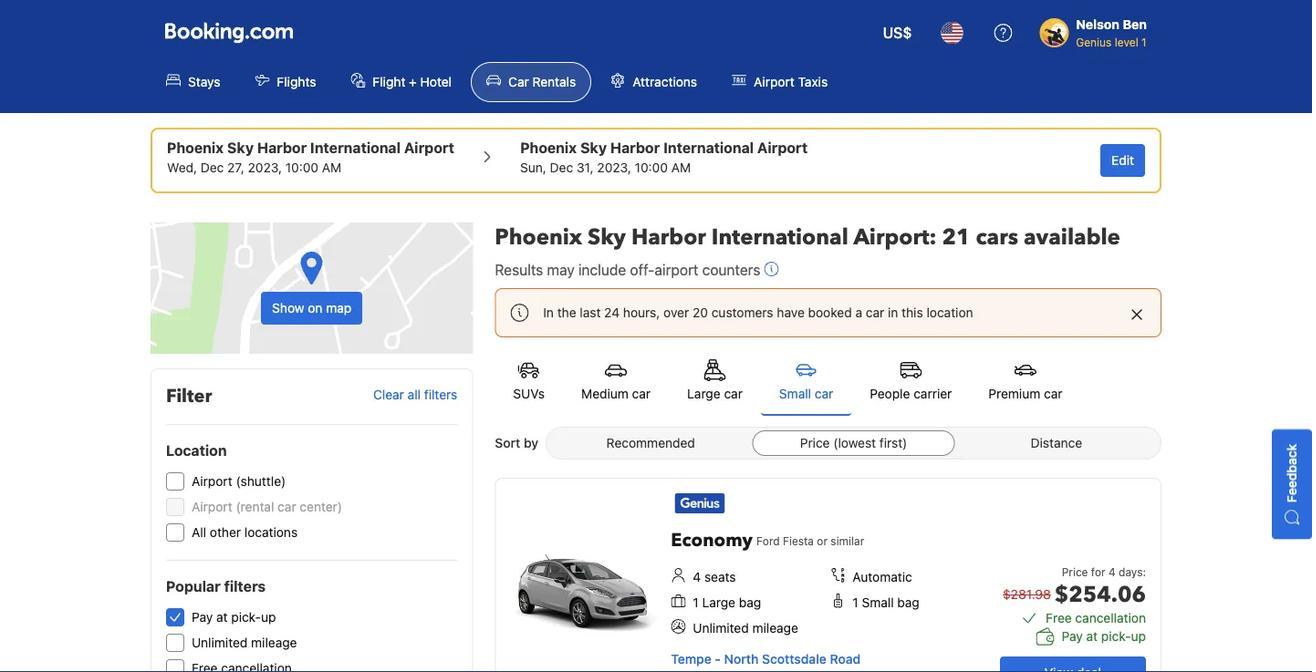 Task type: locate. For each thing, give the bounding box(es) containing it.
sort by element
[[546, 427, 1162, 460]]

fiesta
[[783, 535, 814, 548]]

1 vertical spatial at
[[1086, 629, 1098, 644]]

1 horizontal spatial unlimited mileage
[[693, 621, 798, 636]]

1 right level
[[1142, 36, 1147, 48]]

1 vertical spatial up
[[1131, 629, 1146, 644]]

4 inside price for 4 days: $281.98 $254.06
[[1109, 566, 1116, 579]]

phoenix up results
[[495, 222, 582, 252]]

1 down the 4 seats
[[693, 595, 699, 610]]

flights link
[[239, 62, 332, 102]]

airport left taxis
[[754, 74, 795, 89]]

1 horizontal spatial phoenix sky harbor international airport group
[[520, 137, 808, 177]]

car rentals link
[[471, 62, 592, 102]]

sort
[[495, 436, 520, 451]]

2023, right 31,
[[597, 160, 631, 175]]

1 horizontal spatial 10:00
[[635, 160, 668, 175]]

at down popular filters
[[216, 610, 228, 625]]

unlimited mileage inside product card group
[[693, 621, 798, 636]]

am inside phoenix sky harbor international airport wed, dec 27, 2023, 10:00 am
[[322, 160, 342, 175]]

international up if you choose one, you'll need to make your own way there - but prices can be a lot lower. image
[[712, 222, 848, 252]]

airport down the location on the left of the page
[[192, 474, 232, 489]]

large inside product card group
[[702, 595, 736, 610]]

price (lowest first)
[[800, 436, 907, 451]]

1 am from the left
[[322, 160, 342, 175]]

4 left seats
[[693, 570, 701, 585]]

medium car button
[[563, 349, 669, 414]]

0 vertical spatial pay
[[192, 610, 213, 625]]

airport
[[754, 74, 795, 89], [404, 139, 454, 156], [757, 139, 808, 156], [192, 474, 232, 489], [192, 500, 232, 515]]

price for price for 4 days: $281.98 $254.06
[[1062, 566, 1088, 579]]

economy ford fiesta or similar
[[671, 528, 864, 553]]

filter
[[166, 384, 212, 409]]

1 dec from the left
[[201, 160, 224, 175]]

1 horizontal spatial 2023,
[[597, 160, 631, 175]]

pay inside product card group
[[1062, 629, 1083, 644]]

dec left 31,
[[550, 160, 573, 175]]

pay at pick-up
[[192, 610, 276, 625], [1062, 629, 1146, 644]]

price inside 'sort by' element
[[800, 436, 830, 451]]

airport taxis
[[754, 74, 828, 89]]

1 large bag
[[693, 595, 761, 610]]

car for medium car
[[632, 386, 651, 402]]

0 horizontal spatial mileage
[[251, 636, 297, 651]]

1 vertical spatial filters
[[224, 578, 266, 595]]

filters inside button
[[424, 388, 457, 403]]

international for wed,
[[310, 139, 401, 156]]

2 horizontal spatial 1
[[1142, 36, 1147, 48]]

sky
[[227, 139, 254, 156], [580, 139, 607, 156], [588, 222, 626, 252]]

nelson
[[1076, 17, 1120, 32]]

taxis
[[798, 74, 828, 89]]

2 10:00 from the left
[[635, 160, 668, 175]]

price left '(lowest'
[[800, 436, 830, 451]]

1 horizontal spatial filters
[[424, 388, 457, 403]]

car inside button
[[815, 386, 833, 402]]

product card group
[[495, 478, 1162, 673]]

sky inside phoenix sky harbor international airport wed, dec 27, 2023, 10:00 am
[[227, 139, 254, 156]]

price
[[800, 436, 830, 451], [1062, 566, 1088, 579]]

2 phoenix sky harbor international airport group from the left
[[520, 137, 808, 177]]

locations
[[244, 525, 298, 540]]

1 vertical spatial pay at pick-up
[[1062, 629, 1146, 644]]

location
[[166, 442, 227, 459]]

0 horizontal spatial 1
[[693, 595, 699, 610]]

1 horizontal spatial up
[[1131, 629, 1146, 644]]

harbor up drop-off date element
[[610, 139, 660, 156]]

price left for
[[1062, 566, 1088, 579]]

2023, inside phoenix sky harbor international airport wed, dec 27, 2023, 10:00 am
[[248, 160, 282, 175]]

2023, right "27,"
[[248, 160, 282, 175]]

1 bag from the left
[[739, 595, 761, 610]]

airport inside the skip to main content element
[[754, 74, 795, 89]]

phoenix sky harbor international airport group down attractions
[[520, 137, 808, 177]]

results may include off-airport counters
[[495, 261, 761, 279]]

pick-up location element
[[167, 137, 454, 159]]

on
[[308, 301, 323, 316]]

0 horizontal spatial 10:00
[[285, 160, 319, 175]]

0 vertical spatial pick-
[[231, 610, 261, 625]]

small inside small car button
[[779, 386, 811, 402]]

up down cancellation
[[1131, 629, 1146, 644]]

suvs button
[[495, 349, 563, 414]]

0 horizontal spatial small
[[779, 386, 811, 402]]

bag down automatic
[[897, 595, 920, 610]]

0 horizontal spatial bag
[[739, 595, 761, 610]]

car
[[866, 305, 884, 320], [632, 386, 651, 402], [724, 386, 743, 402], [815, 386, 833, 402], [1044, 386, 1063, 402], [278, 500, 296, 515]]

or
[[817, 535, 828, 548]]

economy
[[671, 528, 753, 553]]

unlimited mileage down popular filters
[[192, 636, 297, 651]]

2 am from the left
[[671, 160, 691, 175]]

at
[[216, 610, 228, 625], [1086, 629, 1098, 644]]

0 horizontal spatial pay at pick-up
[[192, 610, 276, 625]]

unlimited
[[693, 621, 749, 636], [192, 636, 248, 651]]

0 horizontal spatial 2023,
[[248, 160, 282, 175]]

bag
[[739, 595, 761, 610], [897, 595, 920, 610]]

1 horizontal spatial pay at pick-up
[[1062, 629, 1146, 644]]

small down automatic
[[862, 595, 894, 610]]

0 horizontal spatial am
[[322, 160, 342, 175]]

harbor up airport
[[631, 222, 706, 252]]

0 horizontal spatial pick-
[[231, 610, 261, 625]]

international up drop-off date element
[[663, 139, 754, 156]]

days:
[[1119, 566, 1146, 579]]

phoenix inside phoenix sky harbor international airport wed, dec 27, 2023, 10:00 am
[[167, 139, 224, 156]]

phoenix for phoenix sky harbor international airport sun, dec 31, 2023, 10:00 am
[[520, 139, 577, 156]]

0 vertical spatial large
[[687, 386, 721, 402]]

1 vertical spatial large
[[702, 595, 736, 610]]

0 horizontal spatial up
[[261, 610, 276, 625]]

if you choose one, you'll need to make your own way there - but prices can be a lot lower. image
[[764, 262, 779, 276]]

harbor for phoenix sky harbor international airport: 21 cars available
[[631, 222, 706, 252]]

level
[[1115, 36, 1139, 48]]

1 for 1 large bag
[[693, 595, 699, 610]]

car up price (lowest first)
[[815, 386, 833, 402]]

0 horizontal spatial price
[[800, 436, 830, 451]]

am down drop-off location "element"
[[671, 160, 691, 175]]

price for price (lowest first)
[[800, 436, 830, 451]]

flight
[[373, 74, 406, 89]]

car
[[508, 74, 529, 89]]

1 horizontal spatial mileage
[[752, 621, 798, 636]]

2 bag from the left
[[897, 595, 920, 610]]

1 vertical spatial pick-
[[1101, 629, 1131, 644]]

10:00
[[285, 160, 319, 175], [635, 160, 668, 175]]

1 horizontal spatial price
[[1062, 566, 1088, 579]]

2 dec from the left
[[550, 160, 573, 175]]

1 horizontal spatial bag
[[897, 595, 920, 610]]

scottsdale
[[762, 652, 827, 667]]

1 horizontal spatial am
[[671, 160, 691, 175]]

dec left "27,"
[[201, 160, 224, 175]]

am for phoenix sky harbor international airport sun, dec 31, 2023, 10:00 am
[[671, 160, 691, 175]]

phoenix
[[167, 139, 224, 156], [520, 139, 577, 156], [495, 222, 582, 252]]

harbor for phoenix sky harbor international airport sun, dec 31, 2023, 10:00 am
[[610, 139, 660, 156]]

large up the recommended
[[687, 386, 721, 402]]

large down seats
[[702, 595, 736, 610]]

up down popular filters
[[261, 610, 276, 625]]

1 horizontal spatial dec
[[550, 160, 573, 175]]

have
[[777, 305, 805, 320]]

car right premium on the right
[[1044, 386, 1063, 402]]

airport for airport taxis
[[754, 74, 795, 89]]

1 horizontal spatial 4
[[1109, 566, 1116, 579]]

small up price (lowest first)
[[779, 386, 811, 402]]

search summary element
[[151, 128, 1162, 193]]

car left small car
[[724, 386, 743, 402]]

31,
[[577, 160, 594, 175]]

mileage up tempe - north scottsdale road
[[752, 621, 798, 636]]

bag up north
[[739, 595, 761, 610]]

pay down free
[[1062, 629, 1083, 644]]

airport up all
[[192, 500, 232, 515]]

may
[[547, 261, 575, 279]]

0 horizontal spatial dec
[[201, 160, 224, 175]]

airport:
[[854, 222, 937, 252]]

(lowest
[[833, 436, 876, 451]]

stays
[[188, 74, 220, 89]]

harbor up pick-up date element in the left of the page
[[257, 139, 307, 156]]

sky for phoenix sky harbor international airport wed, dec 27, 2023, 10:00 am
[[227, 139, 254, 156]]

1 horizontal spatial pay
[[1062, 629, 1083, 644]]

2023, for phoenix sky harbor international airport sun, dec 31, 2023, 10:00 am
[[597, 160, 631, 175]]

1 horizontal spatial unlimited
[[693, 621, 749, 636]]

small car button
[[761, 349, 852, 416]]

feedback button
[[1272, 429, 1312, 539]]

sky up 31,
[[580, 139, 607, 156]]

1 2023, from the left
[[248, 160, 282, 175]]

0 horizontal spatial unlimited
[[192, 636, 248, 651]]

popular
[[166, 578, 221, 595]]

small
[[779, 386, 811, 402], [862, 595, 894, 610]]

pay down popular
[[192, 610, 213, 625]]

4 right for
[[1109, 566, 1116, 579]]

unlimited mileage up north
[[693, 621, 798, 636]]

0 vertical spatial filters
[[424, 388, 457, 403]]

1 small bag
[[853, 595, 920, 610]]

10:00 inside phoenix sky harbor international airport wed, dec 27, 2023, 10:00 am
[[285, 160, 319, 175]]

distance
[[1031, 436, 1082, 451]]

international up pick-up date element in the left of the page
[[310, 139, 401, 156]]

phoenix up wed,
[[167, 139, 224, 156]]

harbor inside 'phoenix sky harbor international airport sun, dec 31, 2023, 10:00 am'
[[610, 139, 660, 156]]

filters right popular
[[224, 578, 266, 595]]

tempe
[[671, 652, 712, 667]]

unlimited mileage
[[693, 621, 798, 636], [192, 636, 297, 651]]

all
[[408, 388, 421, 403]]

10:00 down pick-up location element
[[285, 160, 319, 175]]

pay at pick-up down cancellation
[[1062, 629, 1146, 644]]

(shuttle)
[[236, 474, 286, 489]]

pick- down popular filters
[[231, 610, 261, 625]]

filters right all
[[424, 388, 457, 403]]

1 horizontal spatial small
[[862, 595, 894, 610]]

price inside price for 4 days: $281.98 $254.06
[[1062, 566, 1088, 579]]

2 2023, from the left
[[597, 160, 631, 175]]

1 vertical spatial small
[[862, 595, 894, 610]]

2023, inside 'phoenix sky harbor international airport sun, dec 31, 2023, 10:00 am'
[[597, 160, 631, 175]]

airport down the 'airport taxis' link in the top right of the page
[[757, 139, 808, 156]]

airport inside 'phoenix sky harbor international airport sun, dec 31, 2023, 10:00 am'
[[757, 139, 808, 156]]

genius
[[1076, 36, 1112, 48]]

sky up "27,"
[[227, 139, 254, 156]]

0 vertical spatial small
[[779, 386, 811, 402]]

harbor inside phoenix sky harbor international airport wed, dec 27, 2023, 10:00 am
[[257, 139, 307, 156]]

10:00 down drop-off location "element"
[[635, 160, 668, 175]]

mileage down popular filters
[[251, 636, 297, 651]]

pick-up date element
[[167, 159, 454, 177]]

1 10:00 from the left
[[285, 160, 319, 175]]

am down pick-up location element
[[322, 160, 342, 175]]

phoenix up sun,
[[520, 139, 577, 156]]

international
[[310, 139, 401, 156], [663, 139, 754, 156], [712, 222, 848, 252]]

1 horizontal spatial at
[[1086, 629, 1098, 644]]

international inside phoenix sky harbor international airport wed, dec 27, 2023, 10:00 am
[[310, 139, 401, 156]]

1 horizontal spatial pick-
[[1101, 629, 1131, 644]]

car right medium at the left
[[632, 386, 651, 402]]

dec for phoenix sky harbor international airport wed, dec 27, 2023, 10:00 am
[[201, 160, 224, 175]]

1 down automatic
[[853, 595, 858, 610]]

recommended
[[607, 436, 695, 451]]

10:00 inside 'phoenix sky harbor international airport sun, dec 31, 2023, 10:00 am'
[[635, 160, 668, 175]]

1 horizontal spatial 1
[[853, 595, 858, 610]]

1
[[1142, 36, 1147, 48], [693, 595, 699, 610], [853, 595, 858, 610]]

cars
[[976, 222, 1018, 252]]

0 vertical spatial price
[[800, 436, 830, 451]]

1 vertical spatial price
[[1062, 566, 1088, 579]]

0 horizontal spatial phoenix sky harbor international airport group
[[167, 137, 454, 177]]

large car
[[687, 386, 743, 402]]

up inside product card group
[[1131, 629, 1146, 644]]

road
[[830, 652, 861, 667]]

pick- down cancellation
[[1101, 629, 1131, 644]]

dec
[[201, 160, 224, 175], [550, 160, 573, 175]]

show on map
[[272, 301, 352, 316]]

phoenix sky harbor international airport group down flights
[[167, 137, 454, 177]]

0 horizontal spatial filters
[[224, 578, 266, 595]]

pay at pick-up down popular filters
[[192, 610, 276, 625]]

by
[[524, 436, 538, 451]]

0 vertical spatial at
[[216, 610, 228, 625]]

unlimited down '1 large bag'
[[693, 621, 749, 636]]

sky inside 'phoenix sky harbor international airport sun, dec 31, 2023, 10:00 am'
[[580, 139, 607, 156]]

us$
[[883, 24, 912, 42]]

suvs
[[513, 386, 545, 402]]

unlimited down popular filters
[[192, 636, 248, 651]]

am inside 'phoenix sky harbor international airport sun, dec 31, 2023, 10:00 am'
[[671, 160, 691, 175]]

1 vertical spatial pay
[[1062, 629, 1083, 644]]

edit button
[[1101, 144, 1145, 177]]

dec inside phoenix sky harbor international airport wed, dec 27, 2023, 10:00 am
[[201, 160, 224, 175]]

dec inside 'phoenix sky harbor international airport sun, dec 31, 2023, 10:00 am'
[[550, 160, 573, 175]]

phoenix inside 'phoenix sky harbor international airport sun, dec 31, 2023, 10:00 am'
[[520, 139, 577, 156]]

airport down hotel
[[404, 139, 454, 156]]

international inside 'phoenix sky harbor international airport sun, dec 31, 2023, 10:00 am'
[[663, 139, 754, 156]]

in the last 24 hours, over 20 customers have booked a car in this location
[[543, 305, 973, 320]]

sky up include
[[588, 222, 626, 252]]

at down free cancellation
[[1086, 629, 1098, 644]]

the
[[557, 305, 576, 320]]

phoenix sky harbor international airport group
[[167, 137, 454, 177], [520, 137, 808, 177]]

large car button
[[669, 349, 761, 414]]



Task type: vqa. For each thing, say whether or not it's contained in the screenshot.
carrier in the bottom of the page
yes



Task type: describe. For each thing, give the bounding box(es) containing it.
airport (shuttle)
[[192, 474, 286, 489]]

harbor for phoenix sky harbor international airport wed, dec 27, 2023, 10:00 am
[[257, 139, 307, 156]]

people carrier button
[[852, 349, 970, 414]]

nelson ben genius level 1
[[1076, 17, 1147, 48]]

dec for phoenix sky harbor international airport sun, dec 31, 2023, 10:00 am
[[550, 160, 573, 175]]

sort by
[[495, 436, 538, 451]]

center)
[[300, 500, 342, 515]]

car for small car
[[815, 386, 833, 402]]

bag for 1 small bag
[[897, 595, 920, 610]]

2023, for phoenix sky harbor international airport wed, dec 27, 2023, 10:00 am
[[248, 160, 282, 175]]

clear all filters button
[[373, 388, 457, 403]]

stays link
[[151, 62, 236, 102]]

0 horizontal spatial 4
[[693, 570, 701, 585]]

ford
[[756, 535, 780, 548]]

mileage inside product card group
[[752, 621, 798, 636]]

last
[[580, 305, 601, 320]]

phoenix sky harbor international airport sun, dec 31, 2023, 10:00 am
[[520, 139, 808, 175]]

rentals
[[532, 74, 576, 89]]

car up locations
[[278, 500, 296, 515]]

21
[[942, 222, 971, 252]]

20
[[693, 305, 708, 320]]

1 inside nelson ben genius level 1
[[1142, 36, 1147, 48]]

bag for 1 large bag
[[739, 595, 761, 610]]

24
[[604, 305, 620, 320]]

skip to main content element
[[0, 0, 1312, 113]]

-
[[715, 652, 721, 667]]

0 vertical spatial pay at pick-up
[[192, 610, 276, 625]]

popular filters
[[166, 578, 266, 595]]

people carrier
[[870, 386, 952, 402]]

car for large car
[[724, 386, 743, 402]]

$254.06
[[1055, 580, 1146, 610]]

car for premium car
[[1044, 386, 1063, 402]]

include
[[578, 261, 626, 279]]

us$ button
[[872, 11, 923, 55]]

if you choose one, you'll need to make your own way there - but prices can be a lot lower. image
[[764, 262, 779, 276]]

map
[[326, 301, 352, 316]]

small inside product card group
[[862, 595, 894, 610]]

carrier
[[914, 386, 952, 402]]

1 phoenix sky harbor international airport group from the left
[[167, 137, 454, 177]]

airport (rental car center)
[[192, 500, 342, 515]]

attractions
[[633, 74, 697, 89]]

$281.98
[[1003, 587, 1051, 602]]

tempe - north scottsdale road button
[[671, 652, 861, 667]]

first)
[[880, 436, 907, 451]]

in
[[543, 305, 554, 320]]

drop-off date element
[[520, 159, 808, 177]]

phoenix sky harbor international airport: 21 cars available
[[495, 222, 1120, 252]]

unlimited inside product card group
[[693, 621, 749, 636]]

price for 4 days: $281.98 $254.06
[[1003, 566, 1146, 610]]

free cancellation
[[1046, 611, 1146, 626]]

pick- inside product card group
[[1101, 629, 1131, 644]]

hotel
[[420, 74, 452, 89]]

airport taxis link
[[716, 62, 843, 102]]

medium
[[581, 386, 629, 402]]

seats
[[704, 570, 736, 585]]

international for 21
[[712, 222, 848, 252]]

tempe - north scottsdale road
[[671, 652, 861, 667]]

booked
[[808, 305, 852, 320]]

0 horizontal spatial at
[[216, 610, 228, 625]]

edit
[[1112, 153, 1134, 168]]

pay at pick-up inside product card group
[[1062, 629, 1146, 644]]

sun,
[[520, 160, 546, 175]]

drop-off location element
[[520, 137, 808, 159]]

am for phoenix sky harbor international airport wed, dec 27, 2023, 10:00 am
[[322, 160, 342, 175]]

available
[[1024, 222, 1120, 252]]

27,
[[227, 160, 244, 175]]

at inside product card group
[[1086, 629, 1098, 644]]

people
[[870, 386, 910, 402]]

10:00 for phoenix sky harbor international airport wed, dec 27, 2023, 10:00 am
[[285, 160, 319, 175]]

phoenix sky harbor international airport wed, dec 27, 2023, 10:00 am
[[167, 139, 454, 175]]

(rental
[[236, 500, 274, 515]]

counters
[[702, 261, 761, 279]]

car right a
[[866, 305, 884, 320]]

for
[[1091, 566, 1106, 579]]

international for sun,
[[663, 139, 754, 156]]

in
[[888, 305, 898, 320]]

free
[[1046, 611, 1072, 626]]

all
[[192, 525, 206, 540]]

a
[[855, 305, 862, 320]]

car rentals
[[508, 74, 576, 89]]

customers
[[712, 305, 773, 320]]

airport for airport (shuttle)
[[192, 474, 232, 489]]

airport
[[655, 261, 699, 279]]

airport inside phoenix sky harbor international airport wed, dec 27, 2023, 10:00 am
[[404, 139, 454, 156]]

cancellation
[[1075, 611, 1146, 626]]

other
[[210, 525, 241, 540]]

ben
[[1123, 17, 1147, 32]]

+
[[409, 74, 417, 89]]

airport for airport (rental car center)
[[192, 500, 232, 515]]

location
[[927, 305, 973, 320]]

10:00 for phoenix sky harbor international airport sun, dec 31, 2023, 10:00 am
[[635, 160, 668, 175]]

0 vertical spatial up
[[261, 610, 276, 625]]

phoenix for phoenix sky harbor international airport wed, dec 27, 2023, 10:00 am
[[167, 139, 224, 156]]

wed,
[[167, 160, 197, 175]]

0 horizontal spatial pay
[[192, 610, 213, 625]]

1 for 1 small bag
[[853, 595, 858, 610]]

automatic
[[853, 570, 912, 585]]

results
[[495, 261, 543, 279]]

flight + hotel
[[373, 74, 452, 89]]

all other locations
[[192, 525, 298, 540]]

show on map button
[[151, 223, 473, 354]]

large inside button
[[687, 386, 721, 402]]

0 horizontal spatial unlimited mileage
[[192, 636, 297, 651]]

sky for phoenix sky harbor international airport: 21 cars available
[[588, 222, 626, 252]]

this
[[902, 305, 923, 320]]

sky for phoenix sky harbor international airport sun, dec 31, 2023, 10:00 am
[[580, 139, 607, 156]]

phoenix for phoenix sky harbor international airport: 21 cars available
[[495, 222, 582, 252]]



